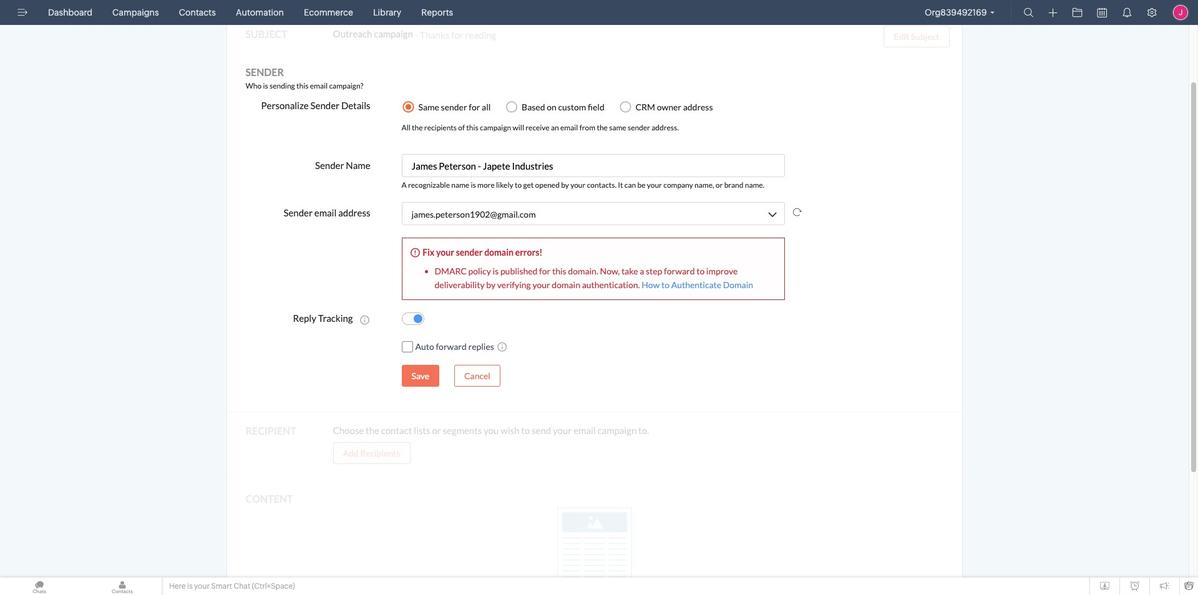 Task type: locate. For each thing, give the bounding box(es) containing it.
ecommerce link
[[299, 0, 358, 25]]

dashboard
[[48, 7, 92, 17]]

calendar image
[[1098, 7, 1107, 17]]

campaigns link
[[107, 0, 164, 25]]

library
[[373, 7, 401, 17]]

contacts
[[179, 7, 216, 17]]

quick actions image
[[1049, 8, 1058, 17]]

campaigns
[[112, 7, 159, 17]]

configure settings image
[[1147, 7, 1157, 17]]

smart
[[211, 582, 232, 591]]

is
[[187, 582, 193, 591]]

here
[[169, 582, 186, 591]]

(ctrl+space)
[[252, 582, 295, 591]]

notifications image
[[1122, 7, 1132, 17]]

reports
[[421, 7, 453, 17]]

chat
[[234, 582, 250, 591]]

dashboard link
[[43, 0, 97, 25]]

library link
[[368, 0, 406, 25]]



Task type: vqa. For each thing, say whether or not it's contained in the screenshot.
Zia
no



Task type: describe. For each thing, give the bounding box(es) containing it.
chats image
[[0, 578, 79, 595]]

your
[[194, 582, 210, 591]]

search image
[[1024, 7, 1034, 17]]

reports link
[[416, 0, 458, 25]]

here is your smart chat (ctrl+space)
[[169, 582, 295, 591]]

contacts image
[[83, 578, 162, 595]]

contacts link
[[174, 0, 221, 25]]

ecommerce
[[304, 7, 353, 17]]

org839492169
[[925, 7, 987, 17]]

automation link
[[231, 0, 289, 25]]

automation
[[236, 7, 284, 17]]

folder image
[[1073, 7, 1083, 17]]



